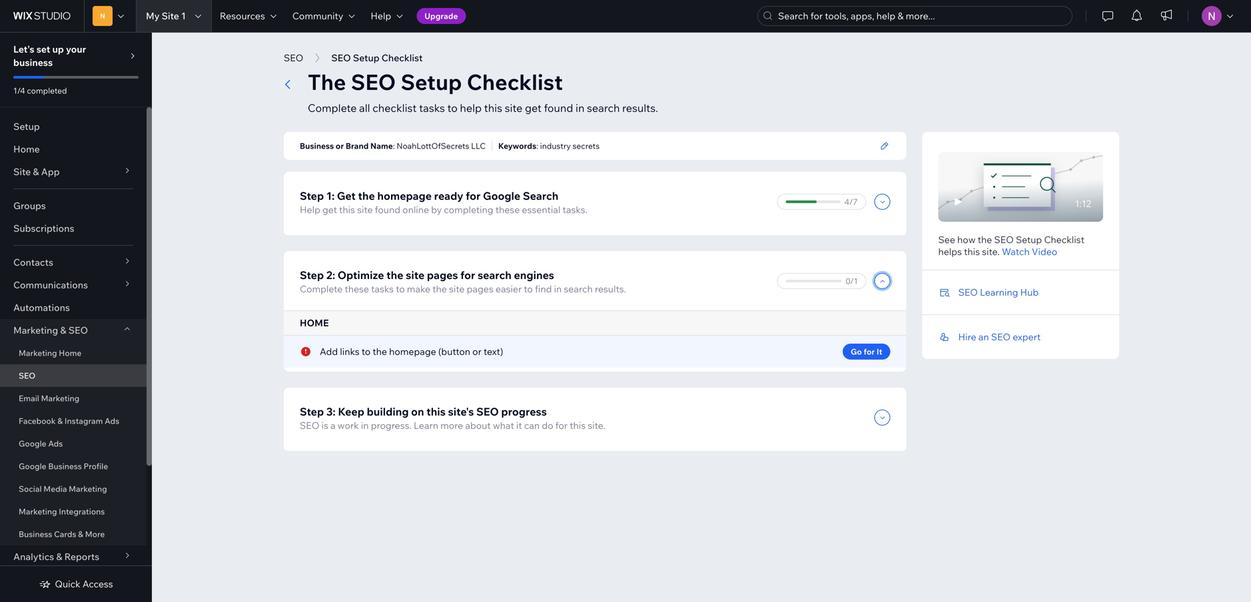Task type: locate. For each thing, give the bounding box(es) containing it.
for inside step 2: optimize the site pages for search engines complete these tasks to make the site pages easier to find in search results.
[[461, 269, 475, 282]]

for
[[466, 189, 481, 203], [461, 269, 475, 282], [864, 347, 875, 357], [556, 420, 568, 432]]

analytics & reports button
[[0, 546, 147, 569]]

to inside the seo setup checklist complete all checklist tasks to help this site get found in search results.
[[448, 101, 458, 115]]

seo inside the seo setup checklist complete all checklist tasks to help this site get found in search results.
[[351, 68, 396, 95]]

help
[[371, 10, 391, 22], [300, 204, 321, 216]]

in right work
[[361, 420, 369, 432]]

by
[[431, 204, 442, 216]]

1 horizontal spatial found
[[544, 101, 573, 115]]

2 vertical spatial in
[[361, 420, 369, 432]]

the right how
[[978, 234, 993, 246]]

this right help
[[484, 101, 503, 115]]

homepage up online
[[378, 189, 432, 203]]

0 horizontal spatial :
[[393, 141, 395, 151]]

1 vertical spatial home
[[59, 348, 82, 358]]

& for app
[[33, 166, 39, 178]]

home
[[13, 143, 40, 155], [59, 348, 82, 358]]

facebook
[[19, 416, 56, 426]]

step up the is
[[300, 405, 324, 419]]

or left "brand" at the top of the page
[[336, 141, 344, 151]]

seo up email
[[19, 371, 35, 381]]

marketing down social
[[19, 507, 57, 517]]

3 step from the top
[[300, 405, 324, 419]]

homepage inside step 1: get the homepage ready for google search help get this site found online by completing these essential tasks.
[[378, 189, 432, 203]]

1 step from the top
[[300, 189, 324, 203]]

setup up checklist
[[401, 68, 462, 95]]

the for google
[[358, 189, 375, 203]]

site inside the seo setup checklist complete all checklist tasks to help this site get found in search results.
[[505, 101, 523, 115]]

or
[[336, 141, 344, 151], [473, 346, 482, 358]]

seo down seo setup checklist button
[[351, 68, 396, 95]]

marketing inside popup button
[[13, 325, 58, 336]]

pages up make
[[427, 269, 458, 282]]

setup inside see how the seo setup checklist helps this site.
[[1016, 234, 1043, 246]]

set
[[36, 43, 50, 55]]

step 3: keep building on this site's seo progress heading
[[300, 404, 606, 420]]

for inside step 3: keep building on this site's seo progress seo is a work in progress. learn more about what it can do for this site.
[[556, 420, 568, 432]]

pages left 'easier'
[[467, 283, 494, 295]]

1 horizontal spatial site.
[[983, 246, 1000, 258]]

& down "business cards & more"
[[56, 551, 62, 563]]

2 vertical spatial checklist
[[1045, 234, 1085, 246]]

the right make
[[433, 283, 447, 295]]

search inside the seo setup checklist complete all checklist tasks to help this site get found in search results.
[[587, 101, 620, 115]]

google inside step 1: get the homepage ready for google search help get this site found online by completing these essential tasks.
[[483, 189, 521, 203]]

0 vertical spatial business
[[300, 141, 334, 151]]

go for it button
[[843, 344, 891, 360]]

0 horizontal spatial site
[[13, 166, 31, 178]]

0 vertical spatial site
[[162, 10, 179, 22]]

2 vertical spatial business
[[19, 530, 52, 540]]

the right optimize
[[387, 269, 404, 282]]

see how the seo setup checklist helps this site.
[[939, 234, 1085, 258]]

0 horizontal spatial site.
[[588, 420, 606, 432]]

step for step 1: get the homepage ready for google search
[[300, 189, 324, 203]]

1 vertical spatial get
[[323, 204, 337, 216]]

home
[[300, 317, 329, 329]]

0 vertical spatial help
[[371, 10, 391, 22]]

these left essential
[[496, 204, 520, 216]]

1 vertical spatial or
[[473, 346, 482, 358]]

to left make
[[396, 283, 405, 295]]

let's
[[13, 43, 34, 55]]

1 vertical spatial these
[[345, 283, 369, 295]]

seo inside see how the seo setup checklist helps this site.
[[995, 234, 1014, 246]]

1/4 completed
[[13, 86, 67, 96]]

1 vertical spatial site
[[13, 166, 31, 178]]

0 horizontal spatial tasks
[[371, 283, 394, 295]]

get up 'keywords : industry secrets'
[[525, 101, 542, 115]]

ads inside "link"
[[48, 439, 63, 449]]

site
[[505, 101, 523, 115], [357, 204, 373, 216], [406, 269, 425, 282], [449, 283, 465, 295]]

1 vertical spatial help
[[300, 204, 321, 216]]

found up industry in the top left of the page
[[544, 101, 573, 115]]

get inside step 1: get the homepage ready for google search help get this site found online by completing these essential tasks.
[[323, 204, 337, 216]]

watch video link
[[1002, 246, 1058, 258]]

groups link
[[0, 195, 147, 217]]

&
[[33, 166, 39, 178], [60, 325, 66, 336], [57, 416, 63, 426], [78, 530, 83, 540], [56, 551, 62, 563]]

step 2: optimize the site pages for search engines heading
[[300, 267, 627, 283]]

business left "brand" at the top of the page
[[300, 141, 334, 151]]

4/7
[[845, 197, 858, 207]]

& down automations "link"
[[60, 325, 66, 336]]

seo up the watch
[[995, 234, 1014, 246]]

step inside step 2: optimize the site pages for search engines complete these tasks to make the site pages easier to find in search results.
[[300, 269, 324, 282]]

step
[[300, 189, 324, 203], [300, 269, 324, 282], [300, 405, 324, 419]]

search right "find"
[[564, 283, 593, 295]]

building
[[367, 405, 409, 419]]

ads up google business profile
[[48, 439, 63, 449]]

: right "brand" at the top of the page
[[393, 141, 395, 151]]

1 vertical spatial results.
[[595, 283, 627, 295]]

tasks right checklist
[[419, 101, 445, 115]]

a
[[331, 420, 336, 432]]

checklist inside seo setup checklist button
[[382, 52, 423, 64]]

0 vertical spatial results.
[[623, 101, 658, 115]]

homepage left '(button'
[[389, 346, 436, 358]]

site left online
[[357, 204, 373, 216]]

about
[[465, 420, 491, 432]]

0 horizontal spatial in
[[361, 420, 369, 432]]

marketing for integrations
[[19, 507, 57, 517]]

found for checklist
[[544, 101, 573, 115]]

site. left the watch
[[983, 246, 1000, 258]]

hire
[[959, 331, 977, 343]]

0 vertical spatial ads
[[105, 416, 119, 426]]

1 horizontal spatial or
[[473, 346, 482, 358]]

1 horizontal spatial ads
[[105, 416, 119, 426]]

found inside step 1: get the homepage ready for google search help get this site found online by completing these essential tasks.
[[375, 204, 401, 216]]

get
[[337, 189, 356, 203]]

for inside go for it button
[[864, 347, 875, 357]]

these down optimize
[[345, 283, 369, 295]]

1 vertical spatial pages
[[467, 283, 494, 295]]

step inside step 3: keep building on this site's seo progress seo is a work in progress. learn more about what it can do for this site.
[[300, 405, 324, 419]]

1 vertical spatial found
[[375, 204, 401, 216]]

this down how
[[964, 246, 980, 258]]

ready
[[434, 189, 464, 203]]

resources
[[220, 10, 265, 22]]

to right links
[[362, 346, 371, 358]]

watch video
[[1002, 246, 1058, 258]]

setup up the watch video
[[1016, 234, 1043, 246]]

the inside step 1: get the homepage ready for google search help get this site found online by completing these essential tasks.
[[358, 189, 375, 203]]

find
[[535, 283, 552, 295]]

found left online
[[375, 204, 401, 216]]

tasks inside the seo setup checklist complete all checklist tasks to help this site get found in search results.
[[419, 101, 445, 115]]

marketing down "automations" on the bottom of the page
[[13, 325, 58, 336]]

to inside dropdown button
[[362, 346, 371, 358]]

the
[[358, 189, 375, 203], [978, 234, 993, 246], [387, 269, 404, 282], [433, 283, 447, 295], [373, 346, 387, 358]]

seo
[[284, 52, 303, 64], [331, 52, 351, 64], [351, 68, 396, 95], [995, 234, 1014, 246], [959, 287, 978, 298], [68, 325, 88, 336], [992, 331, 1011, 343], [19, 371, 35, 381], [477, 405, 499, 419], [300, 420, 319, 432]]

1 vertical spatial complete
[[300, 283, 343, 295]]

0 horizontal spatial ads
[[48, 439, 63, 449]]

0 vertical spatial found
[[544, 101, 573, 115]]

the right get
[[358, 189, 375, 203]]

& for instagram
[[57, 416, 63, 426]]

site left 1
[[162, 10, 179, 22]]

subscriptions
[[13, 223, 74, 234]]

1 horizontal spatial site
[[162, 10, 179, 22]]

step inside step 1: get the homepage ready for google search help get this site found online by completing these essential tasks.
[[300, 189, 324, 203]]

google business profile link
[[0, 455, 147, 478]]

0 vertical spatial checklist
[[382, 52, 423, 64]]

& for seo
[[60, 325, 66, 336]]

make
[[407, 283, 431, 295]]

search up 'easier'
[[478, 269, 512, 282]]

email marketing
[[19, 394, 79, 404]]

this inside see how the seo setup checklist helps this site.
[[964, 246, 980, 258]]

ads right instagram
[[105, 416, 119, 426]]

homepage
[[378, 189, 432, 203], [389, 346, 436, 358]]

0 horizontal spatial home
[[13, 143, 40, 155]]

complete down the
[[308, 101, 357, 115]]

in right "find"
[[554, 283, 562, 295]]

learning
[[980, 287, 1019, 298]]

an
[[979, 331, 989, 343]]

1 vertical spatial in
[[554, 283, 562, 295]]

1 vertical spatial site.
[[588, 420, 606, 432]]

1 vertical spatial search
[[478, 269, 512, 282]]

groups
[[13, 200, 46, 212]]

search up 'secrets'
[[587, 101, 620, 115]]

0 vertical spatial homepage
[[378, 189, 432, 203]]

seo up the
[[331, 52, 351, 64]]

pages
[[427, 269, 458, 282], [467, 283, 494, 295]]

the right links
[[373, 346, 387, 358]]

seo down automations "link"
[[68, 325, 88, 336]]

essential
[[522, 204, 561, 216]]

ads
[[105, 416, 119, 426], [48, 439, 63, 449]]

step left 2:
[[300, 269, 324, 282]]

seo button
[[277, 48, 310, 68]]

step 1: get the homepage ready for google search heading
[[300, 188, 588, 204]]

0 vertical spatial complete
[[308, 101, 357, 115]]

your
[[66, 43, 86, 55]]

is
[[322, 420, 328, 432]]

marketing & seo button
[[0, 319, 147, 342]]

optimize
[[338, 269, 384, 282]]

1 horizontal spatial tasks
[[419, 101, 445, 115]]

quick
[[55, 579, 80, 590]]

1 horizontal spatial :
[[537, 141, 539, 151]]

business or brand name : noahlottofsecrets llc
[[300, 141, 486, 151]]

google ads
[[19, 439, 63, 449]]

0 vertical spatial tasks
[[419, 101, 445, 115]]

google for google ads
[[19, 439, 46, 449]]

business up social media marketing
[[48, 462, 82, 472]]

seo down the community
[[284, 52, 303, 64]]

tasks
[[419, 101, 445, 115], [371, 283, 394, 295]]

& left app
[[33, 166, 39, 178]]

2 horizontal spatial checklist
[[1045, 234, 1085, 246]]

1 vertical spatial ads
[[48, 439, 63, 449]]

site up keywords in the top left of the page
[[505, 101, 523, 115]]

0 vertical spatial site.
[[983, 246, 1000, 258]]

in up 'secrets'
[[576, 101, 585, 115]]

go
[[851, 347, 862, 357]]

get
[[525, 101, 542, 115], [323, 204, 337, 216]]

0 vertical spatial or
[[336, 141, 344, 151]]

my site 1
[[146, 10, 186, 22]]

marketing up facebook & instagram ads
[[41, 394, 79, 404]]

the inside add links to the homepage (button or text) dropdown button
[[373, 346, 387, 358]]

2 : from the left
[[537, 141, 539, 151]]

1 horizontal spatial help
[[371, 10, 391, 22]]

site left app
[[13, 166, 31, 178]]

up
[[52, 43, 64, 55]]

site right make
[[449, 283, 465, 295]]

checklist down help button
[[382, 52, 423, 64]]

google up social
[[19, 462, 46, 472]]

business up analytics on the left bottom of the page
[[19, 530, 52, 540]]

3:
[[326, 405, 336, 419]]

seo setup checklist
[[331, 52, 423, 64]]

add links to the homepage (button or text)
[[320, 346, 503, 358]]

seo inside seo button
[[284, 52, 303, 64]]

0 horizontal spatial pages
[[427, 269, 458, 282]]

& for reports
[[56, 551, 62, 563]]

checklist
[[373, 101, 417, 115]]

for down completing
[[461, 269, 475, 282]]

1 vertical spatial homepage
[[389, 346, 436, 358]]

search
[[587, 101, 620, 115], [478, 269, 512, 282], [564, 283, 593, 295]]

0 horizontal spatial these
[[345, 283, 369, 295]]

google inside "link"
[[19, 439, 46, 449]]

1 horizontal spatial get
[[525, 101, 542, 115]]

0 vertical spatial step
[[300, 189, 324, 203]]

home down marketing & seo popup button
[[59, 348, 82, 358]]

complete down 2:
[[300, 283, 343, 295]]

0 vertical spatial get
[[525, 101, 542, 115]]

setup down help button
[[353, 52, 380, 64]]

setup down 1/4 on the left top of the page
[[13, 121, 40, 132]]

0 vertical spatial in
[[576, 101, 585, 115]]

for left it
[[864, 347, 875, 357]]

0 horizontal spatial checklist
[[382, 52, 423, 64]]

facebook & instagram ads link
[[0, 410, 147, 433]]

checklist up video
[[1045, 234, 1085, 246]]

1 horizontal spatial these
[[496, 204, 520, 216]]

site & app
[[13, 166, 60, 178]]

1 horizontal spatial home
[[59, 348, 82, 358]]

1 vertical spatial step
[[300, 269, 324, 282]]

2 vertical spatial google
[[19, 462, 46, 472]]

google down facebook
[[19, 439, 46, 449]]

0 horizontal spatial help
[[300, 204, 321, 216]]

checklist up help
[[467, 68, 563, 95]]

get down 1:
[[323, 204, 337, 216]]

marketing down marketing & seo
[[19, 348, 57, 358]]

0 vertical spatial these
[[496, 204, 520, 216]]

2 vertical spatial step
[[300, 405, 324, 419]]

:
[[393, 141, 395, 151], [537, 141, 539, 151]]

2 step from the top
[[300, 269, 324, 282]]

0 vertical spatial home
[[13, 143, 40, 155]]

0 horizontal spatial get
[[323, 204, 337, 216]]

homepage inside dropdown button
[[389, 346, 436, 358]]

automations link
[[0, 297, 147, 319]]

1 vertical spatial google
[[19, 439, 46, 449]]

1 horizontal spatial checklist
[[467, 68, 563, 95]]

or left the "text)"
[[473, 346, 482, 358]]

the for search
[[387, 269, 404, 282]]

marketing home
[[19, 348, 82, 358]]

tasks down optimize
[[371, 283, 394, 295]]

help inside button
[[371, 10, 391, 22]]

site. right the "do" in the left of the page
[[588, 420, 606, 432]]

& inside dropdown button
[[56, 551, 62, 563]]

google business profile
[[19, 462, 108, 472]]

& right facebook
[[57, 416, 63, 426]]

automations
[[13, 302, 70, 314]]

seo inside seo setup checklist button
[[331, 52, 351, 64]]

more
[[85, 530, 105, 540]]

1 horizontal spatial in
[[554, 283, 562, 295]]

for up completing
[[466, 189, 481, 203]]

learn
[[414, 420, 439, 432]]

step left 1:
[[300, 189, 324, 203]]

secrets
[[573, 141, 600, 151]]

helps
[[939, 246, 962, 258]]

this down get
[[339, 204, 355, 216]]

home up site & app
[[13, 143, 40, 155]]

complete inside step 2: optimize the site pages for search engines complete these tasks to make the site pages easier to find in search results.
[[300, 283, 343, 295]]

0 horizontal spatial found
[[375, 204, 401, 216]]

for right the "do" in the left of the page
[[556, 420, 568, 432]]

more
[[441, 420, 463, 432]]

found inside the seo setup checklist complete all checklist tasks to help this site get found in search results.
[[544, 101, 573, 115]]

: left industry in the top left of the page
[[537, 141, 539, 151]]

access
[[83, 579, 113, 590]]

noahlottofsecrets
[[397, 141, 470, 151]]

google up completing
[[483, 189, 521, 203]]

0 vertical spatial search
[[587, 101, 620, 115]]

business
[[13, 57, 53, 68]]

this up learn
[[427, 405, 446, 419]]

progress.
[[371, 420, 412, 432]]

1 vertical spatial checklist
[[467, 68, 563, 95]]

to left help
[[448, 101, 458, 115]]

0 vertical spatial google
[[483, 189, 521, 203]]

1 vertical spatial tasks
[[371, 283, 394, 295]]

to
[[448, 101, 458, 115], [396, 283, 405, 295], [524, 283, 533, 295], [362, 346, 371, 358]]

2 horizontal spatial in
[[576, 101, 585, 115]]

communications
[[13, 279, 88, 291]]



Task type: vqa. For each thing, say whether or not it's contained in the screenshot.
the bottommost Checklist
yes



Task type: describe. For each thing, give the bounding box(es) containing it.
found for the
[[375, 204, 401, 216]]

results. inside the seo setup checklist complete all checklist tasks to help this site get found in search results.
[[623, 101, 658, 115]]

complete inside the seo setup checklist complete all checklist tasks to help this site get found in search results.
[[308, 101, 357, 115]]

on
[[411, 405, 424, 419]]

1 horizontal spatial pages
[[467, 283, 494, 295]]

homepage for ready
[[378, 189, 432, 203]]

seo left the is
[[300, 420, 319, 432]]

business cards & more
[[19, 530, 105, 540]]

it
[[516, 420, 522, 432]]

the
[[308, 68, 346, 95]]

seo left learning
[[959, 287, 978, 298]]

completed
[[27, 86, 67, 96]]

this inside step 1: get the homepage ready for google search help get this site found online by completing these essential tasks.
[[339, 204, 355, 216]]

site's
[[448, 405, 474, 419]]

setup inside the seo setup checklist complete all checklist tasks to help this site get found in search results.
[[401, 68, 462, 95]]

facebook & instagram ads
[[19, 416, 119, 426]]

seo setup checklist button
[[325, 48, 430, 68]]

1/4
[[13, 86, 25, 96]]

marketing up integrations at the left bottom of page
[[69, 484, 107, 494]]

in inside step 3: keep building on this site's seo progress seo is a work in progress. learn more about what it can do for this site.
[[361, 420, 369, 432]]

upgrade
[[425, 11, 458, 21]]

to down engines
[[524, 283, 533, 295]]

this inside the seo setup checklist complete all checklist tasks to help this site get found in search results.
[[484, 101, 503, 115]]

business cards & more link
[[0, 523, 147, 546]]

marketing for home
[[19, 348, 57, 358]]

marketing & seo
[[13, 325, 88, 336]]

online
[[403, 204, 429, 216]]

help button
[[363, 0, 411, 32]]

links
[[340, 346, 360, 358]]

seo right the "an"
[[992, 331, 1011, 343]]

checklist inside see how the seo setup checklist helps this site.
[[1045, 234, 1085, 246]]

keywords : industry secrets
[[499, 141, 600, 151]]

tasks inside step 2: optimize the site pages for search engines complete these tasks to make the site pages easier to find in search results.
[[371, 283, 394, 295]]

2 vertical spatial search
[[564, 283, 593, 295]]

upgrade button
[[417, 8, 466, 24]]

it
[[877, 347, 883, 357]]

communications button
[[0, 274, 147, 297]]

keep
[[338, 405, 365, 419]]

these inside step 2: optimize the site pages for search engines complete these tasks to make the site pages easier to find in search results.
[[345, 283, 369, 295]]

& left more
[[78, 530, 83, 540]]

marketing home link
[[0, 342, 147, 365]]

brand
[[346, 141, 369, 151]]

expert
[[1013, 331, 1041, 343]]

email marketing link
[[0, 387, 147, 410]]

search
[[523, 189, 559, 203]]

2:
[[326, 269, 335, 282]]

marketing integrations link
[[0, 501, 147, 523]]

site. inside see how the seo setup checklist helps this site.
[[983, 246, 1000, 258]]

1 vertical spatial business
[[48, 462, 82, 472]]

site inside site & app popup button
[[13, 166, 31, 178]]

or inside add links to the homepage (button or text) dropdown button
[[473, 346, 482, 358]]

step 1: get the homepage ready for google search help get this site found online by completing these essential tasks.
[[300, 189, 588, 216]]

social media marketing
[[19, 484, 107, 494]]

quick access button
[[39, 579, 113, 591]]

1 : from the left
[[393, 141, 395, 151]]

0/1
[[846, 276, 858, 286]]

marketing integrations
[[19, 507, 105, 517]]

analytics & reports
[[13, 551, 99, 563]]

business for cards
[[19, 530, 52, 540]]

watch
[[1002, 246, 1030, 258]]

n button
[[84, 0, 136, 32]]

help inside step 1: get the homepage ready for google search help get this site found online by completing these essential tasks.
[[300, 204, 321, 216]]

add links to the homepage (button or text) button
[[320, 346, 503, 358]]

step for step 2: optimize the site pages for search engines
[[300, 269, 324, 282]]

the for text)
[[373, 346, 387, 358]]

name
[[371, 141, 393, 151]]

profile
[[84, 462, 108, 472]]

homepage for (button
[[389, 346, 436, 358]]

0 horizontal spatial or
[[336, 141, 344, 151]]

let's set up your business
[[13, 43, 86, 68]]

site inside step 1: get the homepage ready for google search help get this site found online by completing these essential tasks.
[[357, 204, 373, 216]]

add
[[320, 346, 338, 358]]

site. inside step 3: keep building on this site's seo progress seo is a work in progress. learn more about what it can do for this site.
[[588, 420, 606, 432]]

hire an seo expert link
[[959, 331, 1041, 343]]

home link
[[0, 138, 147, 161]]

what
[[493, 420, 514, 432]]

seo inside seo link
[[19, 371, 35, 381]]

Search for tools, apps, help & more... field
[[774, 7, 1068, 25]]

these inside step 1: get the homepage ready for google search help get this site found online by completing these essential tasks.
[[496, 204, 520, 216]]

marketing for &
[[13, 325, 58, 336]]

for inside step 1: get the homepage ready for google search help get this site found online by completing these essential tasks.
[[466, 189, 481, 203]]

seo inside marketing & seo popup button
[[68, 325, 88, 336]]

google for google business profile
[[19, 462, 46, 472]]

engines
[[514, 269, 554, 282]]

this right the "do" in the left of the page
[[570, 420, 586, 432]]

contacts button
[[0, 251, 147, 274]]

social
[[19, 484, 42, 494]]

in inside step 2: optimize the site pages for search engines complete these tasks to make the site pages easier to find in search results.
[[554, 283, 562, 295]]

setup inside button
[[353, 52, 380, 64]]

hub
[[1021, 287, 1039, 298]]

(button
[[438, 346, 471, 358]]

progress
[[501, 405, 547, 419]]

keywords
[[499, 141, 537, 151]]

step for step 3: keep building on this site's seo progress
[[300, 405, 324, 419]]

site up make
[[406, 269, 425, 282]]

easier
[[496, 283, 522, 295]]

seo up about
[[477, 405, 499, 419]]

contacts
[[13, 257, 53, 268]]

analytics
[[13, 551, 54, 563]]

the inside see how the seo setup checklist helps this site.
[[978, 234, 993, 246]]

subscriptions link
[[0, 217, 147, 240]]

community
[[292, 10, 343, 22]]

business for or
[[300, 141, 334, 151]]

do
[[542, 420, 554, 432]]

1:12
[[1075, 198, 1092, 210]]

video
[[1032, 246, 1058, 258]]

in inside the seo setup checklist complete all checklist tasks to help this site get found in search results.
[[576, 101, 585, 115]]

get inside the seo setup checklist complete all checklist tasks to help this site get found in search results.
[[525, 101, 542, 115]]

my
[[146, 10, 160, 22]]

quick access
[[55, 579, 113, 590]]

hire an seo expert
[[959, 331, 1041, 343]]

media
[[44, 484, 67, 494]]

0 vertical spatial pages
[[427, 269, 458, 282]]

instagram
[[65, 416, 103, 426]]

see
[[939, 234, 956, 246]]

sidebar element
[[0, 32, 152, 603]]

1
[[181, 10, 186, 22]]

setup inside sidebar element
[[13, 121, 40, 132]]

setup link
[[0, 115, 147, 138]]

integrations
[[59, 507, 105, 517]]

cards
[[54, 530, 76, 540]]

results. inside step 2: optimize the site pages for search engines complete these tasks to make the site pages easier to find in search results.
[[595, 283, 627, 295]]

site & app button
[[0, 161, 147, 183]]

step 3: keep building on this site's seo progress seo is a work in progress. learn more about what it can do for this site.
[[300, 405, 606, 432]]

n
[[100, 12, 105, 20]]

checklist inside the seo setup checklist complete all checklist tasks to help this site get found in search results.
[[467, 68, 563, 95]]



